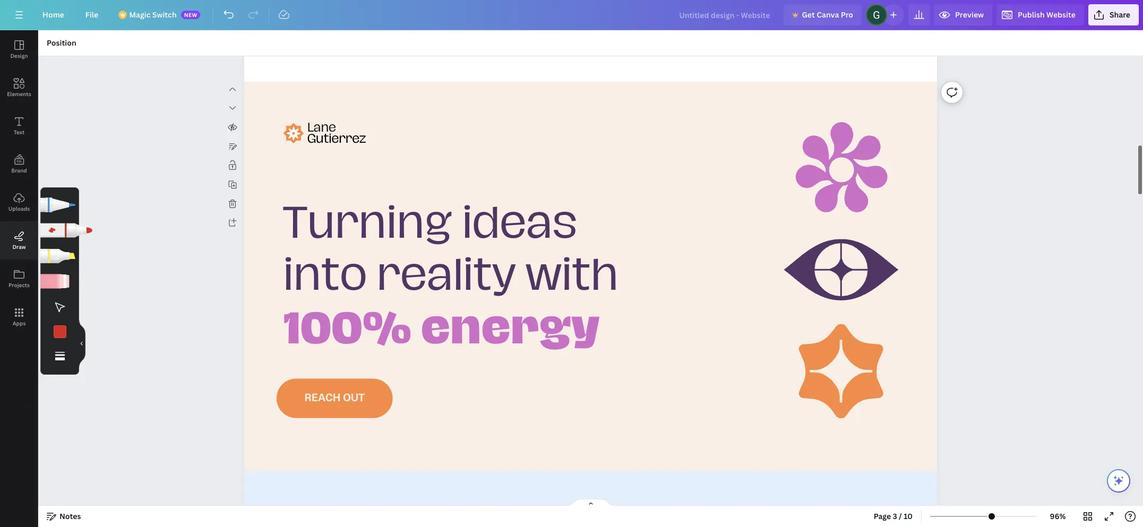 Task type: vqa. For each thing, say whether or not it's contained in the screenshot.
#E7191F image
yes



Task type: locate. For each thing, give the bounding box(es) containing it.
text button
[[0, 107, 38, 145]]

into
[[283, 256, 367, 296]]

switch
[[152, 10, 177, 20]]

preview button
[[934, 4, 993, 25]]

gutierrez
[[307, 133, 366, 145]]

energy
[[421, 308, 600, 348]]

website
[[1047, 10, 1076, 20]]

notes button
[[42, 508, 85, 525]]

apps button
[[0, 298, 38, 336]]

96%
[[1050, 511, 1066, 521]]

design button
[[0, 30, 38, 69]]

share button
[[1089, 4, 1139, 25]]

preview
[[955, 10, 984, 20]]

get canva pro
[[802, 10, 853, 20]]

get
[[802, 10, 815, 20]]

ideas
[[462, 203, 577, 244]]

position
[[47, 38, 76, 48]]

page 3 / 10 button
[[870, 508, 917, 525]]

hide image
[[79, 318, 85, 369]]

magic
[[129, 10, 151, 20]]

get canva pro button
[[784, 4, 862, 25]]

publish
[[1018, 10, 1045, 20]]

side panel tab list
[[0, 30, 38, 336]]

projects button
[[0, 260, 38, 298]]

new
[[184, 11, 197, 19]]

lane gutierrez
[[307, 122, 366, 145]]

text
[[14, 129, 24, 136]]

100%
[[283, 308, 411, 348]]

show pages image
[[565, 499, 616, 507]]

draw button
[[0, 221, 38, 260]]

position button
[[42, 35, 81, 52]]

Design title text field
[[671, 4, 780, 25]]

publish website
[[1018, 10, 1076, 20]]

96% button
[[1041, 508, 1075, 525]]

elements button
[[0, 69, 38, 107]]

projects
[[8, 281, 30, 289]]

design
[[10, 52, 28, 59]]

file button
[[77, 4, 107, 25]]

notes
[[59, 511, 81, 521]]

uploads
[[8, 205, 30, 212]]

uploads button
[[0, 183, 38, 221]]

with
[[526, 256, 619, 296]]

turning
[[283, 203, 452, 244]]

#e7191f image
[[53, 325, 66, 338]]



Task type: describe. For each thing, give the bounding box(es) containing it.
apps
[[13, 320, 26, 327]]

#e7191f image
[[53, 325, 66, 338]]

share
[[1110, 10, 1131, 20]]

draw
[[12, 243, 26, 251]]

3
[[893, 511, 897, 521]]

brand button
[[0, 145, 38, 183]]

lane
[[307, 122, 336, 133]]

brand
[[11, 167, 27, 174]]

page 3 / 10
[[874, 511, 913, 521]]

100% energy
[[283, 308, 600, 348]]

pro
[[841, 10, 853, 20]]

magic switch
[[129, 10, 177, 20]]

home
[[42, 10, 64, 20]]

reality
[[377, 256, 516, 296]]

canva assistant image
[[1113, 475, 1125, 488]]

home link
[[34, 4, 73, 25]]

publish website button
[[997, 4, 1084, 25]]

file
[[85, 10, 98, 20]]

10
[[904, 511, 913, 521]]

page
[[874, 511, 891, 521]]

main menu bar
[[0, 0, 1143, 30]]

turning ideas into reality with
[[283, 203, 619, 296]]

/
[[899, 511, 902, 521]]

elements
[[7, 90, 31, 98]]

canva
[[817, 10, 839, 20]]



